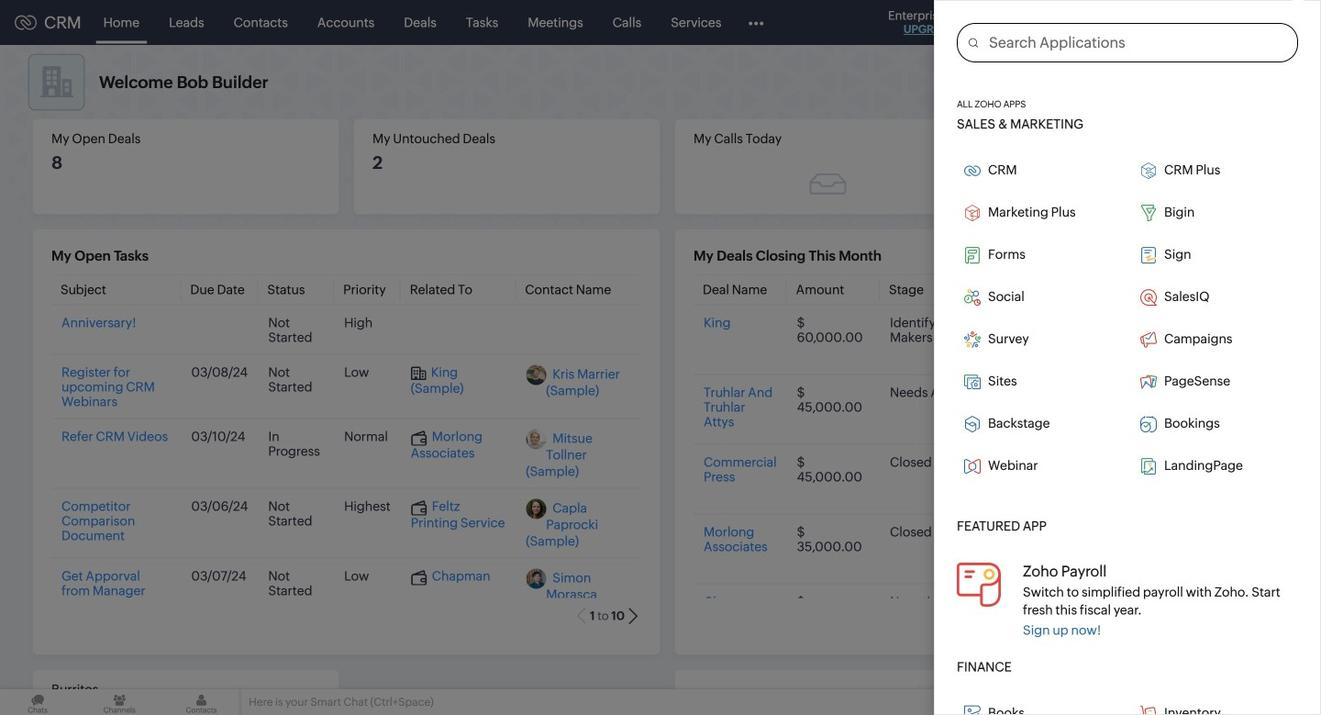 Task type: locate. For each thing, give the bounding box(es) containing it.
chats image
[[0, 689, 75, 715]]

channels image
[[82, 689, 157, 715]]

Search Applications text field
[[978, 24, 1298, 61]]

zoho payroll image
[[957, 562, 1001, 607]]

profile element
[[1228, 0, 1280, 45]]

search image
[[1055, 15, 1070, 30]]

logo image
[[15, 15, 37, 30]]

profile image
[[1239, 8, 1268, 37]]

calendar image
[[1127, 15, 1143, 30]]

search element
[[1044, 0, 1081, 45]]



Task type: vqa. For each thing, say whether or not it's contained in the screenshot.
Search Applications text box
yes



Task type: describe. For each thing, give the bounding box(es) containing it.
signals image
[[1092, 15, 1105, 30]]

signals element
[[1081, 0, 1116, 45]]

contacts image
[[164, 689, 239, 715]]



